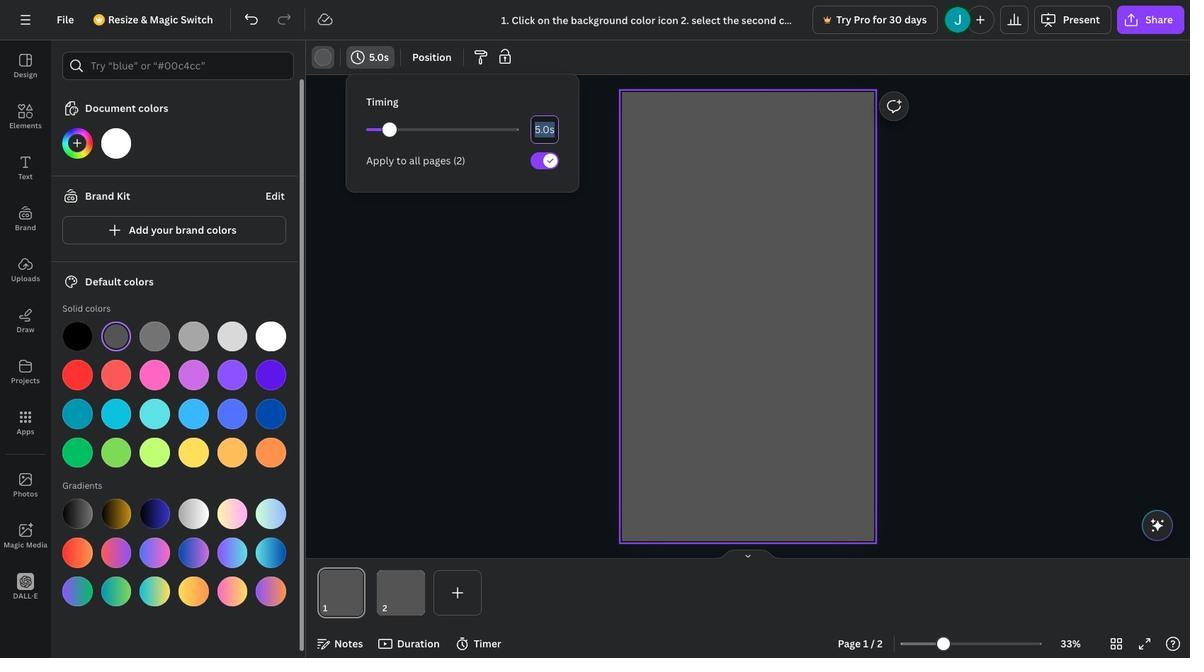 Task type: locate. For each thing, give the bounding box(es) containing it.
linear gradient 90°: #8c52ff, #ff914d image
[[256, 576, 286, 607]]

#545454 image
[[315, 49, 332, 66]]

black #000000 image
[[62, 321, 93, 352]]

linear gradient 90°: #ff5757, #8c52ff image
[[101, 538, 131, 568]]

#ffffff image
[[101, 128, 131, 158], [101, 128, 131, 158]]

linear gradient 90°: #ff66c4, #ffde59 image
[[217, 576, 247, 607]]

-- text field
[[531, 116, 558, 143]]

lime #c1ff72 image
[[140, 438, 170, 468]]

magenta #cb6ce6 image
[[179, 360, 209, 390], [179, 360, 209, 390]]

white #ffffff image
[[256, 321, 286, 352], [256, 321, 286, 352]]

aqua blue #0cc0df image
[[101, 399, 131, 429]]

pink #ff66c4 image
[[140, 360, 170, 390]]

gray #737373 image
[[140, 321, 170, 352], [140, 321, 170, 352]]

linear gradient 90°: #0cc0df, #ffde59 image
[[140, 576, 170, 607]]

add a new color image
[[62, 128, 93, 158], [62, 128, 93, 158]]

peach #ffbd59 image
[[217, 438, 247, 468]]

dark turquoise #0097b2 image
[[62, 399, 93, 429]]

violet #5e17eb image
[[256, 360, 286, 390]]

linear gradient 90°: #fff7ad, #ffa9f9 image
[[217, 499, 247, 529]]

bright red #ff3131 image
[[62, 360, 93, 390]]

violet #5e17eb image
[[256, 360, 286, 390]]

turquoise blue #5ce1e6 image
[[140, 399, 170, 429], [140, 399, 170, 429]]

yellow #ffde59 image
[[179, 438, 209, 468], [179, 438, 209, 468]]

dark turquoise #0097b2 image
[[62, 399, 93, 429]]

Try "blue" or "#00c4cc" search field
[[91, 52, 285, 79]]

bright red #ff3131 image
[[62, 360, 93, 390]]

green #00bf63 image
[[62, 438, 93, 468], [62, 438, 93, 468]]

cobalt blue #004aad image
[[256, 399, 286, 429], [256, 399, 286, 429]]

royal blue #5271ff image
[[217, 399, 247, 429], [217, 399, 247, 429]]

light gray #d9d9d9 image
[[217, 321, 247, 352], [217, 321, 247, 352]]

hide pages image
[[714, 549, 782, 560]]

light blue #38b6ff image
[[179, 399, 209, 429]]

coral red #ff5757 image
[[101, 360, 131, 390]]

linear gradient 90°: #000000, #c89116 image
[[101, 499, 131, 529]]

grass green #7ed957 image
[[101, 438, 131, 468]]

gray #a6a6a6 image
[[179, 321, 209, 352], [179, 321, 209, 352]]

orange #ff914d image
[[256, 438, 286, 468], [256, 438, 286, 468]]

dark gray #545454 image
[[101, 321, 131, 352], [101, 321, 131, 352]]

page 1 image
[[317, 570, 366, 616]]



Task type: vqa. For each thing, say whether or not it's contained in the screenshot.
'Purchasing and verifying audio tracks' link
no



Task type: describe. For each thing, give the bounding box(es) containing it.
linear gradient 90°: #5170ff, #ff66c4 image
[[140, 538, 170, 568]]

#545454 image
[[315, 49, 332, 66]]

linear gradient 90°: #ff3131, #ff914d image
[[62, 538, 93, 568]]

linear gradient 90°: #a6a6a6, #ffffff image
[[179, 499, 209, 529]]

black #000000 image
[[62, 321, 93, 352]]

linear gradient 90°: #8c52ff, #5ce1e6 image
[[217, 538, 247, 568]]

grass green #7ed957 image
[[101, 438, 131, 468]]

light blue #38b6ff image
[[179, 399, 209, 429]]

purple #8c52ff image
[[217, 360, 247, 390]]

Design title text field
[[490, 6, 807, 34]]

main menu bar
[[0, 0, 1190, 40]]

linear gradient 90°: #ffde59, #ff914d image
[[179, 576, 209, 607]]

pink #ff66c4 image
[[140, 360, 170, 390]]

lime #c1ff72 image
[[140, 438, 170, 468]]

linear gradient 90°: #0097b2, #7ed957 image
[[101, 576, 131, 607]]

linear gradient 90°: #004aad, #cb6ce6 image
[[179, 538, 209, 568]]

linear gradient 90°: #000000, #3533cd image
[[140, 499, 170, 529]]

linear gradient 90°: #cdffd8, #94b9ff image
[[256, 499, 286, 529]]

purple #8c52ff image
[[217, 360, 247, 390]]

side panel tab list
[[0, 40, 51, 613]]

linear gradient 90°: #000000, #737373 image
[[62, 499, 93, 529]]

peach #ffbd59 image
[[217, 438, 247, 468]]

coral red #ff5757 image
[[101, 360, 131, 390]]

aqua blue #0cc0df image
[[101, 399, 131, 429]]

linear gradient 90°: #8c52ff, #00bf63 image
[[62, 576, 93, 607]]

Zoom button
[[1048, 633, 1094, 655]]

linear gradient 90°: #5de0e6, #004aad image
[[256, 538, 286, 568]]

Page title text field
[[334, 601, 339, 616]]



